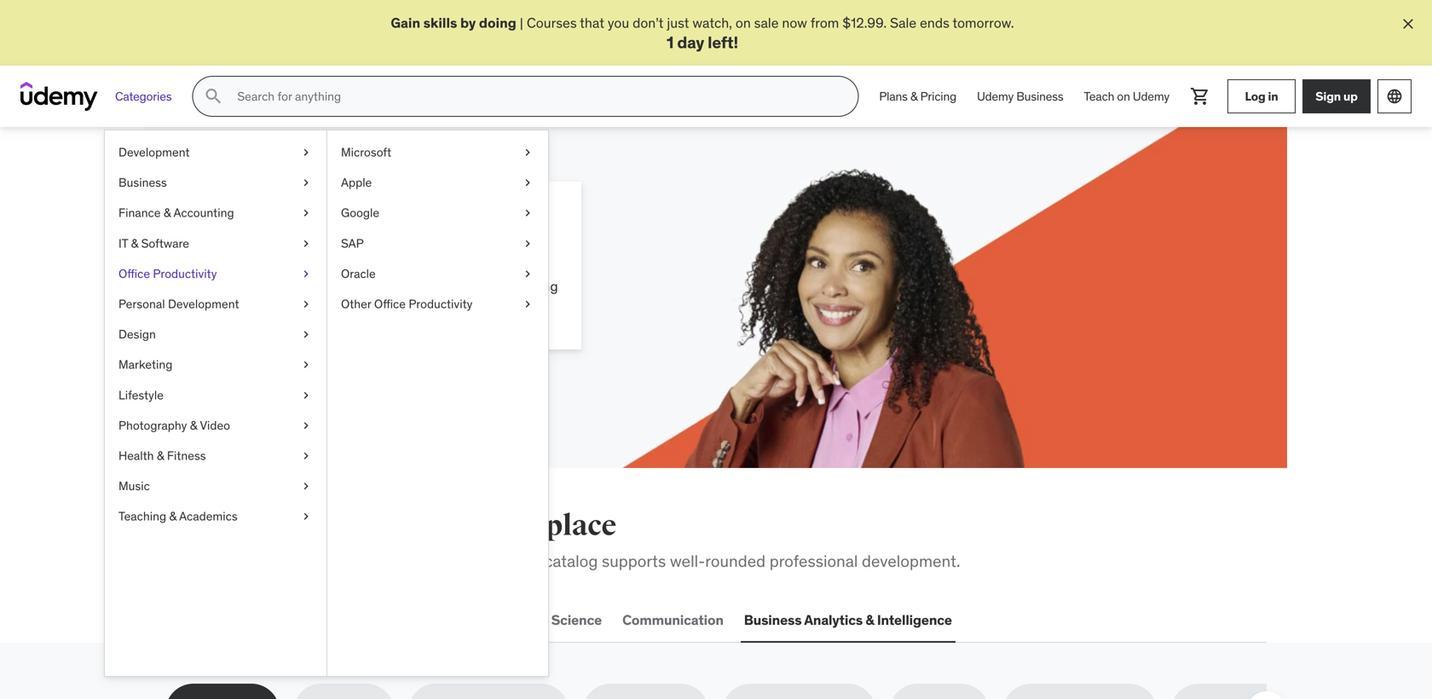 Task type: describe. For each thing, give the bounding box(es) containing it.
office productivity link
[[105, 259, 327, 289]]

xsmall image for google
[[521, 205, 535, 222]]

music
[[119, 478, 150, 494]]

by
[[460, 14, 476, 32]]

marketing link
[[105, 350, 327, 380]]

xsmall image for oracle
[[521, 266, 535, 282]]

business for business analytics & intelligence
[[744, 611, 802, 629]]

2 vertical spatial skills
[[337, 551, 374, 571]]

it certifications
[[306, 611, 407, 629]]

sign up
[[1316, 88, 1358, 104]]

all the skills you need in one place from critical workplace skills to technical topics, our catalog supports well-rounded professional development.
[[165, 508, 960, 571]]

design
[[119, 327, 156, 342]]

sign
[[1316, 88, 1341, 104]]

finance & accounting
[[119, 205, 234, 221]]

skills inside gain skills by doing | courses that you don't just watch, on sale now from $12.99. sale ends tomorrow. 1 day left!
[[423, 14, 457, 32]]

apple link
[[327, 168, 548, 198]]

xsmall image for health & fitness
[[299, 448, 313, 464]]

1
[[667, 32, 674, 52]]

left!
[[708, 32, 738, 52]]

microsoft
[[341, 145, 392, 160]]

development inside 'link'
[[168, 296, 239, 312]]

1 vertical spatial on
[[1117, 89, 1130, 104]]

design link
[[105, 320, 327, 350]]

photography & video link
[[105, 411, 327, 441]]

udemy inside udemy business link
[[977, 89, 1014, 104]]

place
[[546, 508, 616, 544]]

music link
[[105, 471, 327, 502]]

all
[[165, 508, 205, 544]]

up
[[1344, 88, 1358, 104]]

from
[[811, 14, 839, 32]]

plans & pricing
[[879, 89, 957, 104]]

to
[[377, 551, 392, 571]]

courses for (and
[[227, 278, 277, 295]]

our
[[517, 551, 541, 571]]

your
[[378, 278, 404, 295]]

oracle link
[[327, 259, 548, 289]]

$12.99. for |
[[843, 14, 887, 32]]

the
[[210, 508, 253, 544]]

udemy inside teach on udemy link
[[1133, 89, 1170, 104]]

you inside all the skills you need in one place from critical workplace skills to technical topics, our catalog supports well-rounded professional development.
[[337, 508, 385, 544]]

at
[[227, 297, 239, 314]]

personal
[[119, 296, 165, 312]]

teach on udemy link
[[1074, 76, 1180, 117]]

log in
[[1245, 88, 1278, 104]]

personal development link
[[105, 289, 327, 320]]

practice,
[[320, 201, 436, 237]]

ends for |
[[920, 14, 950, 32]]

& for fitness
[[157, 448, 164, 463]]

lifestyle link
[[105, 380, 327, 411]]

in inside all the skills you need in one place from critical workplace skills to technical topics, our catalog supports well-rounded professional development.
[[460, 508, 487, 544]]

sale for |
[[890, 14, 917, 32]]

science
[[551, 611, 602, 629]]

sap
[[341, 236, 364, 251]]

close image
[[1400, 15, 1417, 32]]

topics,
[[465, 551, 513, 571]]

0 horizontal spatial skills
[[258, 508, 331, 544]]

rounded
[[705, 551, 766, 571]]

certifications
[[321, 611, 407, 629]]

journey,
[[460, 278, 508, 295]]

google link
[[327, 198, 548, 228]]

xsmall image for lifestyle
[[299, 387, 313, 404]]

lifestyle
[[119, 387, 164, 403]]

now
[[782, 14, 807, 32]]

& for video
[[190, 418, 197, 433]]

xsmall image for marketing
[[299, 357, 313, 373]]

for
[[280, 278, 297, 295]]

submit search image
[[203, 86, 224, 107]]

doing
[[479, 14, 517, 32]]

xsmall image for photography & video
[[299, 417, 313, 434]]

one
[[492, 508, 541, 544]]

courses for doing
[[527, 14, 577, 32]]

development link
[[105, 137, 327, 168]]

learning
[[407, 278, 457, 295]]

Search for anything text field
[[234, 82, 838, 111]]

analytics
[[804, 611, 863, 629]]

learn,
[[227, 201, 315, 237]]

xsmall image for business
[[299, 175, 313, 191]]

udemy image
[[20, 82, 98, 111]]

photography & video
[[119, 418, 230, 433]]

oracle
[[341, 266, 376, 281]]

personal development
[[119, 296, 239, 312]]

other
[[341, 296, 371, 312]]

xsmall image for finance & accounting
[[299, 205, 313, 222]]

supports
[[602, 551, 666, 571]]

you inside gain skills by doing | courses that you don't just watch, on sale now from $12.99. sale ends tomorrow. 1 day left!
[[608, 14, 629, 32]]

categories
[[115, 89, 172, 104]]

gain
[[391, 14, 420, 32]]

finance
[[119, 205, 161, 221]]

& for academics
[[169, 509, 177, 524]]

need
[[390, 508, 455, 544]]

udemy business link
[[967, 76, 1074, 117]]

0 vertical spatial development
[[119, 145, 190, 160]]

categories button
[[105, 76, 182, 117]]

teach on udemy
[[1084, 89, 1170, 104]]

it & software link
[[105, 228, 327, 259]]

other office productivity link
[[327, 289, 548, 320]]

sap link
[[327, 228, 548, 259]]

xsmall image for sap
[[521, 235, 535, 252]]

& for software
[[131, 236, 138, 251]]

it & software
[[119, 236, 189, 251]]

academics
[[179, 509, 238, 524]]

intelligence
[[877, 611, 952, 629]]

(and
[[227, 235, 286, 271]]



Task type: vqa. For each thing, say whether or not it's contained in the screenshot.
the left 'tomorrow.'
yes



Task type: locate. For each thing, give the bounding box(es) containing it.
courses inside learn, practice, succeed (and save) courses for every skill in your learning journey, starting at $12.99. sale ends tomorrow.
[[227, 278, 277, 295]]

& inside plans & pricing link
[[911, 89, 918, 104]]

well-
[[670, 551, 705, 571]]

0 horizontal spatial sale
[[290, 297, 316, 314]]

0 horizontal spatial ends
[[320, 297, 349, 314]]

sign up link
[[1303, 79, 1371, 114]]

0 horizontal spatial tomorrow.
[[352, 297, 414, 314]]

xsmall image
[[521, 144, 535, 161], [299, 175, 313, 191], [521, 175, 535, 191], [299, 205, 313, 222], [299, 235, 313, 252], [521, 266, 535, 282], [299, 296, 313, 313], [521, 296, 535, 313], [299, 326, 313, 343], [299, 357, 313, 373], [299, 387, 313, 404], [299, 417, 313, 434]]

1 vertical spatial skills
[[258, 508, 331, 544]]

udemy left shopping cart with 0 items "image" at the right of the page
[[1133, 89, 1170, 104]]

0 vertical spatial courses
[[527, 14, 577, 32]]

tomorrow. down your on the top of page
[[352, 297, 414, 314]]

it inside button
[[306, 611, 318, 629]]

just
[[667, 14, 689, 32]]

0 vertical spatial sale
[[890, 14, 917, 32]]

development
[[119, 145, 190, 160], [168, 296, 239, 312]]

ends for save)
[[320, 297, 349, 314]]

xsmall image inside the photography & video link
[[299, 417, 313, 434]]

you right that
[[608, 14, 629, 32]]

1 vertical spatial courses
[[227, 278, 277, 295]]

save)
[[291, 235, 359, 271]]

0 vertical spatial office
[[119, 266, 150, 281]]

xsmall image inside business link
[[299, 175, 313, 191]]

$12.99. inside gain skills by doing | courses that you don't just watch, on sale now from $12.99. sale ends tomorrow. 1 day left!
[[843, 14, 887, 32]]

0 horizontal spatial courses
[[227, 278, 277, 295]]

$12.99. for save)
[[242, 297, 286, 314]]

0 horizontal spatial udemy
[[977, 89, 1014, 104]]

sale
[[890, 14, 917, 32], [290, 297, 316, 314]]

office down your on the top of page
[[374, 296, 406, 312]]

& inside the photography & video link
[[190, 418, 197, 433]]

development.
[[862, 551, 960, 571]]

office up personal
[[119, 266, 150, 281]]

1 vertical spatial development
[[168, 296, 239, 312]]

business
[[1017, 89, 1064, 104], [119, 175, 167, 190], [744, 611, 802, 629]]

finance & accounting link
[[105, 198, 327, 228]]

it for it & software
[[119, 236, 128, 251]]

xsmall image for personal development
[[299, 296, 313, 313]]

udemy right pricing
[[977, 89, 1014, 104]]

2 udemy from the left
[[1133, 89, 1170, 104]]

starting
[[511, 278, 558, 295]]

xsmall image for design
[[299, 326, 313, 343]]

technical
[[396, 551, 461, 571]]

watch,
[[693, 14, 732, 32]]

1 vertical spatial ends
[[320, 297, 349, 314]]

1 horizontal spatial $12.99.
[[843, 14, 887, 32]]

log in link
[[1228, 79, 1296, 114]]

1 vertical spatial you
[[337, 508, 385, 544]]

data science
[[519, 611, 602, 629]]

& left video
[[190, 418, 197, 433]]

0 vertical spatial tomorrow.
[[953, 14, 1014, 32]]

& inside health & fitness link
[[157, 448, 164, 463]]

ends down skill
[[320, 297, 349, 314]]

courses up at
[[227, 278, 277, 295]]

0 horizontal spatial it
[[119, 236, 128, 251]]

xsmall image for other office productivity
[[521, 296, 535, 313]]

business left "teach"
[[1017, 89, 1064, 104]]

2 horizontal spatial skills
[[423, 14, 457, 32]]

communication
[[622, 611, 724, 629]]

pricing
[[920, 89, 957, 104]]

tomorrow. inside learn, practice, succeed (and save) courses for every skill in your learning journey, starting at $12.99. sale ends tomorrow.
[[352, 297, 414, 314]]

2 vertical spatial business
[[744, 611, 802, 629]]

ends inside learn, practice, succeed (and save) courses for every skill in your learning journey, starting at $12.99. sale ends tomorrow.
[[320, 297, 349, 314]]

0 horizontal spatial office
[[119, 266, 150, 281]]

xsmall image inside 'development' link
[[299, 144, 313, 161]]

0 vertical spatial on
[[736, 14, 751, 32]]

it for it certifications
[[306, 611, 318, 629]]

0 horizontal spatial productivity
[[153, 266, 217, 281]]

sale inside learn, practice, succeed (and save) courses for every skill in your learning journey, starting at $12.99. sale ends tomorrow.
[[290, 297, 316, 314]]

xsmall image for office productivity
[[299, 266, 313, 282]]

tomorrow. inside gain skills by doing | courses that you don't just watch, on sale now from $12.99. sale ends tomorrow. 1 day left!
[[953, 14, 1014, 32]]

sale for save)
[[290, 297, 316, 314]]

1 horizontal spatial courses
[[527, 14, 577, 32]]

from
[[165, 551, 203, 571]]

skills up workplace at the bottom of the page
[[258, 508, 331, 544]]

it
[[119, 236, 128, 251], [306, 611, 318, 629]]

fitness
[[167, 448, 206, 463]]

in
[[1268, 88, 1278, 104], [363, 278, 374, 295], [460, 508, 487, 544]]

& right the finance
[[164, 205, 171, 221]]

marketing
[[119, 357, 173, 372]]

$12.99. inside learn, practice, succeed (and save) courses for every skill in your learning journey, starting at $12.99. sale ends tomorrow.
[[242, 297, 286, 314]]

courses right |
[[527, 14, 577, 32]]

in inside 'link'
[[1268, 88, 1278, 104]]

1 horizontal spatial you
[[608, 14, 629, 32]]

it down the finance
[[119, 236, 128, 251]]

xsmall image inside personal development 'link'
[[299, 296, 313, 313]]

ends inside gain skills by doing | courses that you don't just watch, on sale now from $12.99. sale ends tomorrow. 1 day left!
[[920, 14, 950, 32]]

0 vertical spatial ends
[[920, 14, 950, 32]]

1 horizontal spatial in
[[460, 508, 487, 544]]

xsmall image inside lifestyle link
[[299, 387, 313, 404]]

1 horizontal spatial tomorrow.
[[953, 14, 1014, 32]]

xsmall image for teaching & academics
[[299, 508, 313, 525]]

1 vertical spatial tomorrow.
[[352, 297, 414, 314]]

shopping cart with 0 items image
[[1190, 86, 1211, 107]]

& inside business analytics & intelligence button
[[866, 611, 874, 629]]

xsmall image inside finance & accounting link
[[299, 205, 313, 222]]

1 horizontal spatial sale
[[890, 14, 917, 32]]

0 vertical spatial you
[[608, 14, 629, 32]]

0 horizontal spatial you
[[337, 508, 385, 544]]

|
[[520, 14, 523, 32]]

every
[[300, 278, 333, 295]]

xsmall image inside other office productivity link
[[521, 296, 535, 313]]

workplace
[[259, 551, 334, 571]]

0 vertical spatial skills
[[423, 14, 457, 32]]

business analytics & intelligence button
[[741, 600, 956, 641]]

0 horizontal spatial on
[[736, 14, 751, 32]]

& right plans
[[911, 89, 918, 104]]

on right "teach"
[[1117, 89, 1130, 104]]

professional
[[770, 551, 858, 571]]

1 vertical spatial business
[[119, 175, 167, 190]]

xsmall image for music
[[299, 478, 313, 495]]

xsmall image inside it & software link
[[299, 235, 313, 252]]

1 horizontal spatial udemy
[[1133, 89, 1170, 104]]

1 horizontal spatial business
[[744, 611, 802, 629]]

communication button
[[619, 600, 727, 641]]

1 horizontal spatial on
[[1117, 89, 1130, 104]]

1 vertical spatial productivity
[[409, 296, 473, 312]]

xsmall image for apple
[[521, 175, 535, 191]]

on
[[736, 14, 751, 32], [1117, 89, 1130, 104]]

accounting
[[173, 205, 234, 221]]

1 vertical spatial office
[[374, 296, 406, 312]]

teach
[[1084, 89, 1115, 104]]

0 vertical spatial in
[[1268, 88, 1278, 104]]

1 horizontal spatial it
[[306, 611, 318, 629]]

day
[[677, 32, 704, 52]]

& for accounting
[[164, 205, 171, 221]]

2 horizontal spatial business
[[1017, 89, 1064, 104]]

1 vertical spatial in
[[363, 278, 374, 295]]

in up topics,
[[460, 508, 487, 544]]

& inside it & software link
[[131, 236, 138, 251]]

1 vertical spatial it
[[306, 611, 318, 629]]

in inside learn, practice, succeed (and save) courses for every skill in your learning journey, starting at $12.99. sale ends tomorrow.
[[363, 278, 374, 295]]

development down 'office productivity' link
[[168, 296, 239, 312]]

xsmall image inside oracle "link"
[[521, 266, 535, 282]]

xsmall image inside the sap link
[[521, 235, 535, 252]]

& inside finance & accounting link
[[164, 205, 171, 221]]

in right skill
[[363, 278, 374, 295]]

xsmall image inside google link
[[521, 205, 535, 222]]

plans & pricing link
[[869, 76, 967, 117]]

& right the teaching
[[169, 509, 177, 524]]

microsoft link
[[327, 137, 548, 168]]

sale inside gain skills by doing | courses that you don't just watch, on sale now from $12.99. sale ends tomorrow. 1 day left!
[[890, 14, 917, 32]]

xsmall image inside music link
[[299, 478, 313, 495]]

business analytics & intelligence
[[744, 611, 952, 629]]

tomorrow. up udemy business
[[953, 14, 1014, 32]]

sale down 'every' in the left top of the page
[[290, 297, 316, 314]]

productivity up the personal development
[[153, 266, 217, 281]]

on left sale
[[736, 14, 751, 32]]

business link
[[105, 168, 327, 198]]

1 vertical spatial $12.99.
[[242, 297, 286, 314]]

it left certifications
[[306, 611, 318, 629]]

sale up plans
[[890, 14, 917, 32]]

1 vertical spatial sale
[[290, 297, 316, 314]]

1 horizontal spatial skills
[[337, 551, 374, 571]]

you up to
[[337, 508, 385, 544]]

development down the categories dropdown button
[[119, 145, 190, 160]]

choose a language image
[[1386, 88, 1403, 105]]

video
[[200, 418, 230, 433]]

health
[[119, 448, 154, 463]]

tomorrow. for save)
[[352, 297, 414, 314]]

xsmall image
[[299, 144, 313, 161], [521, 205, 535, 222], [521, 235, 535, 252], [299, 266, 313, 282], [299, 448, 313, 464], [299, 478, 313, 495], [299, 508, 313, 525]]

2 horizontal spatial in
[[1268, 88, 1278, 104]]

it certifications button
[[303, 600, 411, 641]]

xsmall image inside teaching & academics link
[[299, 508, 313, 525]]

& left software
[[131, 236, 138, 251]]

xsmall image inside apple link
[[521, 175, 535, 191]]

xsmall image for development
[[299, 144, 313, 161]]

business inside button
[[744, 611, 802, 629]]

$12.99. right from at the top
[[843, 14, 887, 32]]

critical
[[207, 551, 255, 571]]

business left analytics
[[744, 611, 802, 629]]

data
[[519, 611, 548, 629]]

on inside gain skills by doing | courses that you don't just watch, on sale now from $12.99. sale ends tomorrow. 1 day left!
[[736, 14, 751, 32]]

0 horizontal spatial $12.99.
[[242, 297, 286, 314]]

google
[[341, 205, 379, 221]]

xsmall image for microsoft
[[521, 144, 535, 161]]

xsmall image inside health & fitness link
[[299, 448, 313, 464]]

courses inside gain skills by doing | courses that you don't just watch, on sale now from $12.99. sale ends tomorrow. 1 day left!
[[527, 14, 577, 32]]

skill
[[336, 278, 360, 295]]

0 horizontal spatial in
[[363, 278, 374, 295]]

productivity down learning
[[409, 296, 473, 312]]

0 horizontal spatial business
[[119, 175, 167, 190]]

& for pricing
[[911, 89, 918, 104]]

udemy business
[[977, 89, 1064, 104]]

0 vertical spatial $12.99.
[[843, 14, 887, 32]]

learn, practice, succeed (and save) courses for every skill in your learning journey, starting at $12.99. sale ends tomorrow.
[[227, 201, 558, 314]]

0 vertical spatial it
[[119, 236, 128, 251]]

that
[[580, 14, 605, 32]]

tomorrow. for |
[[953, 14, 1014, 32]]

1 horizontal spatial ends
[[920, 14, 950, 32]]

don't
[[633, 14, 664, 32]]

you
[[608, 14, 629, 32], [337, 508, 385, 544]]

1 horizontal spatial office
[[374, 296, 406, 312]]

skills left by
[[423, 14, 457, 32]]

1 horizontal spatial productivity
[[409, 296, 473, 312]]

skills left to
[[337, 551, 374, 571]]

teaching
[[119, 509, 166, 524]]

ends up pricing
[[920, 14, 950, 32]]

xsmall image for it & software
[[299, 235, 313, 252]]

& right analytics
[[866, 611, 874, 629]]

&
[[911, 89, 918, 104], [164, 205, 171, 221], [131, 236, 138, 251], [190, 418, 197, 433], [157, 448, 164, 463], [169, 509, 177, 524], [866, 611, 874, 629]]

other office productivity
[[341, 296, 473, 312]]

business for business
[[119, 175, 167, 190]]

& right health
[[157, 448, 164, 463]]

2 vertical spatial in
[[460, 508, 487, 544]]

xsmall image inside microsoft link
[[521, 144, 535, 161]]

catalog
[[544, 551, 598, 571]]

0 vertical spatial business
[[1017, 89, 1064, 104]]

sale
[[754, 14, 779, 32]]

xsmall image inside marketing 'link'
[[299, 357, 313, 373]]

gain skills by doing | courses that you don't just watch, on sale now from $12.99. sale ends tomorrow. 1 day left!
[[391, 14, 1014, 52]]

in right log
[[1268, 88, 1278, 104]]

& inside teaching & academics link
[[169, 509, 177, 524]]

photography
[[119, 418, 187, 433]]

xsmall image inside 'office productivity' link
[[299, 266, 313, 282]]

teaching & academics
[[119, 509, 238, 524]]

plans
[[879, 89, 908, 104]]

xsmall image inside design link
[[299, 326, 313, 343]]

$12.99. down the "for" at the left top of the page
[[242, 297, 286, 314]]

business up the finance
[[119, 175, 167, 190]]

0 vertical spatial productivity
[[153, 266, 217, 281]]

office productivity
[[119, 266, 217, 281]]

1 udemy from the left
[[977, 89, 1014, 104]]

teaching & academics link
[[105, 502, 327, 532]]



